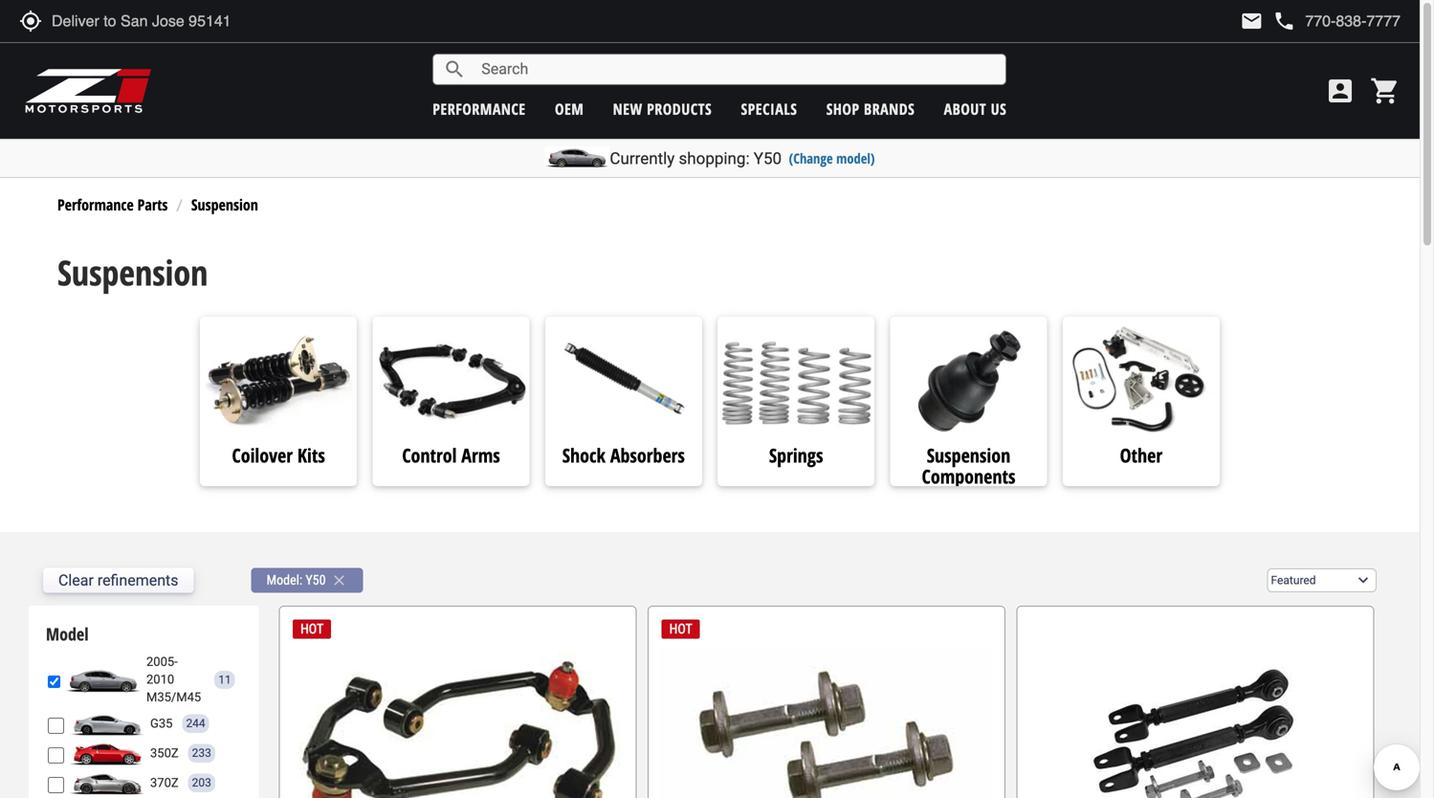 Task type: locate. For each thing, give the bounding box(es) containing it.
model
[[46, 622, 89, 646]]

currently
[[610, 149, 675, 168]]

None checkbox
[[48, 674, 60, 690], [48, 717, 64, 734], [48, 747, 64, 763], [48, 777, 64, 793], [48, 674, 60, 690], [48, 717, 64, 734], [48, 747, 64, 763], [48, 777, 64, 793]]

brands
[[864, 99, 915, 119]]

kits
[[297, 442, 325, 468]]

shop brands
[[827, 99, 915, 119]]

parts
[[137, 194, 168, 215]]

specials
[[741, 99, 797, 119]]

suspension components link
[[890, 442, 1047, 489]]

oem link
[[555, 99, 584, 119]]

shock
[[562, 442, 606, 468]]

absorbers
[[610, 442, 685, 468]]

1 vertical spatial y50
[[306, 572, 326, 588]]

suspension components
[[922, 442, 1016, 489]]

springs link
[[718, 442, 875, 469]]

suspension
[[191, 194, 258, 215], [57, 249, 208, 296], [927, 442, 1011, 468]]

performance
[[57, 194, 134, 215]]

shop brands link
[[827, 99, 915, 119]]

0 horizontal spatial y50
[[306, 572, 326, 588]]

account_box
[[1325, 76, 1356, 106]]

products
[[647, 99, 712, 119]]

account_box link
[[1321, 76, 1361, 106]]

oem
[[555, 99, 584, 119]]

us
[[991, 99, 1007, 119]]

coilover kits link
[[200, 442, 357, 469]]

mail link
[[1241, 10, 1263, 33]]

phone
[[1273, 10, 1296, 33]]

shopping:
[[679, 149, 750, 168]]

y50 left the (change at right top
[[754, 149, 782, 168]]

y50
[[754, 149, 782, 168], [306, 572, 326, 588]]

my_location
[[19, 10, 42, 33]]

2 vertical spatial suspension
[[927, 442, 1011, 468]]

shopping_cart link
[[1366, 76, 1401, 106]]

components
[[922, 463, 1016, 489]]

refinements
[[97, 571, 178, 589]]

mail
[[1241, 10, 1263, 33]]

y50 left close
[[306, 572, 326, 588]]

performance link
[[433, 99, 526, 119]]

search
[[443, 58, 466, 81]]

infiniti g35 coupe sedan v35 v36 skyline 2003 2004 2005 2006 2007 2008 3.5l vq35de revup rev up vq35hr z1 motorsports image
[[69, 711, 145, 736]]

other link
[[1063, 442, 1220, 469]]

null image
[[65, 667, 142, 692]]

1 horizontal spatial y50
[[754, 149, 782, 168]]

suspension for suspension link
[[191, 194, 258, 215]]

suspension inside suspension components
[[927, 442, 1011, 468]]

shop
[[827, 99, 860, 119]]

phone link
[[1273, 10, 1401, 33]]

203
[[192, 776, 211, 790]]

0 vertical spatial suspension
[[191, 194, 258, 215]]

1 vertical spatial suspension
[[57, 249, 208, 296]]

233
[[192, 747, 211, 760]]

350z
[[150, 746, 179, 760]]

shock absorbers
[[562, 442, 685, 468]]



Task type: describe. For each thing, give the bounding box(es) containing it.
nissan 350z z33 2003 2004 2005 2006 2007 2008 2009 vq35de 3.5l revup rev up vq35hr nismo z1 motorsports image
[[69, 741, 145, 766]]

244
[[186, 717, 205, 730]]

springs
[[769, 442, 823, 468]]

model:
[[267, 572, 302, 588]]

clear
[[58, 571, 94, 589]]

11
[[218, 673, 231, 686]]

shopping_cart
[[1370, 76, 1401, 106]]

shock absorbers link
[[545, 442, 702, 469]]

other
[[1120, 442, 1163, 468]]

model: y50 close
[[267, 572, 348, 589]]

performance
[[433, 99, 526, 119]]

arms
[[462, 442, 500, 468]]

(change model) link
[[789, 149, 875, 167]]

nissan 370z z34 2009 2010 2011 2012 2013 2014 2015 2016 2017 2018 2019 3.7l vq37vhr vhr nismo z1 motorsports image
[[69, 771, 145, 795]]

clear refinements button
[[43, 568, 194, 593]]

coilover
[[232, 442, 293, 468]]

suspension for suspension components
[[927, 442, 1011, 468]]

g35
[[150, 716, 173, 731]]

0 vertical spatial y50
[[754, 149, 782, 168]]

new products
[[613, 99, 712, 119]]

370z
[[150, 776, 179, 790]]

2005- 2010 m35/m45
[[146, 655, 201, 705]]

about us link
[[944, 99, 1007, 119]]

(change
[[789, 149, 833, 167]]

new
[[613, 99, 643, 119]]

new products link
[[613, 99, 712, 119]]

2005-
[[146, 655, 178, 669]]

coilover kits
[[232, 442, 325, 468]]

specials link
[[741, 99, 797, 119]]

control
[[402, 442, 457, 468]]

model)
[[837, 149, 875, 167]]

Search search field
[[466, 55, 1006, 84]]

performance parts link
[[57, 194, 168, 215]]

control arms
[[402, 442, 500, 468]]

control arms link
[[373, 442, 530, 469]]

currently shopping: y50 (change model)
[[610, 149, 875, 168]]

mail phone
[[1241, 10, 1296, 33]]

clear refinements
[[58, 571, 178, 589]]

z1 motorsports logo image
[[24, 67, 153, 115]]

m35/m45
[[146, 690, 201, 705]]

close
[[331, 572, 348, 589]]

y50 inside model: y50 close
[[306, 572, 326, 588]]

about
[[944, 99, 987, 119]]

about us
[[944, 99, 1007, 119]]

2010
[[146, 672, 174, 687]]

performance parts
[[57, 194, 168, 215]]

suspension link
[[191, 194, 258, 215]]



Task type: vqa. For each thing, say whether or not it's contained in the screenshot.
'shopping:'
yes



